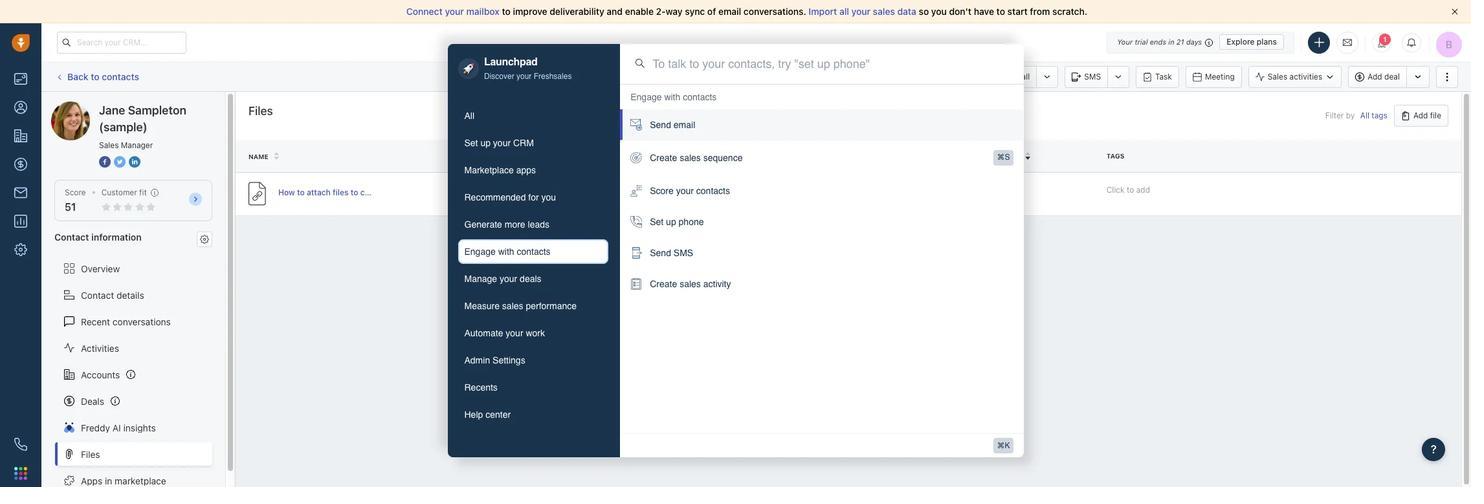 Task type: locate. For each thing, give the bounding box(es) containing it.
connect
[[407, 6, 443, 17]]

2 send from the top
[[650, 248, 671, 259]]

email right of
[[719, 6, 742, 17]]

0 vertical spatial email
[[719, 6, 742, 17]]

all right by
[[1361, 111, 1370, 121]]

sales left sequence
[[680, 153, 701, 163]]

your inside button
[[500, 274, 517, 284]]

all
[[465, 110, 475, 121], [1361, 111, 1370, 121]]

in
[[1169, 38, 1175, 46], [105, 476, 112, 487]]

your up phone in the left of the page
[[676, 186, 694, 196]]

to right how
[[297, 188, 305, 197]]

0 vertical spatial create
[[650, 153, 677, 163]]

your right all
[[852, 6, 871, 17]]

deals
[[81, 396, 104, 407]]

marketplace apps button
[[458, 158, 609, 182]]

engage with contacts heading inside the list of options list box
[[631, 91, 717, 104]]

score right klo
[[650, 186, 674, 196]]

⌘ for s
[[997, 153, 1005, 162]]

automate your work button
[[458, 321, 609, 346]]

freshworks switcher image
[[14, 467, 27, 480]]

ago
[[1011, 189, 1024, 199]]

0 vertical spatial up
[[481, 138, 491, 148]]

1 horizontal spatial sms
[[1085, 72, 1101, 81]]

click right available.
[[768, 72, 786, 81]]

⌘ inside the list of options list box
[[997, 153, 1005, 162]]

0 vertical spatial files
[[249, 104, 273, 118]]

in left 21
[[1169, 38, 1175, 46]]

files up apps
[[81, 449, 100, 460]]

contacts inside button
[[517, 246, 551, 257]]

days right 21
[[1187, 38, 1202, 46]]

2 ⌘ from the top
[[997, 441, 1005, 450]]

all up "set up your crm"
[[465, 110, 475, 121]]

1 vertical spatial email
[[674, 120, 696, 130]]

sales inside button
[[502, 301, 523, 311]]

send up create sales sequence
[[650, 120, 671, 130]]

list of options list box
[[620, 84, 1024, 300]]

files
[[249, 104, 273, 118], [81, 449, 100, 460]]

sms button
[[1065, 66, 1108, 88]]

with inside button
[[498, 246, 514, 257]]

engage with contacts heading
[[631, 91, 717, 104], [631, 91, 717, 104]]

score inside the list of options list box
[[650, 186, 674, 196]]

0 horizontal spatial files
[[81, 449, 100, 460]]

1 vertical spatial up
[[666, 217, 676, 227]]

0 vertical spatial ⌘
[[997, 153, 1005, 162]]

0 vertical spatial days
[[1187, 38, 1202, 46]]

sales up 'facebook circled' image
[[99, 140, 119, 150]]

apps in marketplace
[[81, 476, 166, 487]]

sequence
[[704, 153, 743, 163]]

engage with contacts
[[631, 92, 717, 103], [631, 92, 717, 103], [465, 246, 551, 257]]

linkedin circled image
[[129, 155, 140, 169]]

sales left activities
[[1268, 72, 1288, 82]]

activity
[[704, 279, 731, 290]]

your left mailbox
[[445, 6, 464, 17]]

1 horizontal spatial sales
[[1268, 72, 1288, 82]]

engage inside button
[[465, 246, 496, 257]]

send email
[[650, 120, 696, 130]]

customer fit
[[101, 188, 147, 197]]

create sales activity
[[650, 279, 731, 290]]

from
[[1030, 6, 1050, 17]]

information
[[91, 232, 142, 243]]

by
[[1347, 111, 1355, 121]]

phone image
[[14, 438, 27, 451]]

to left refresh.
[[789, 72, 796, 81]]

email inside the list of options list box
[[674, 120, 696, 130]]

add left deal
[[1368, 72, 1383, 82]]

you
[[932, 6, 947, 17], [542, 192, 556, 202]]

send
[[650, 120, 671, 130], [650, 248, 671, 259]]

your inside launchpad discover your freshsales
[[517, 72, 532, 81]]

email up create sales sequence
[[674, 120, 696, 130]]

1 vertical spatial you
[[542, 192, 556, 202]]

up inside the list of options list box
[[666, 217, 676, 227]]

0 vertical spatial click
[[768, 72, 786, 81]]

1 horizontal spatial score
[[650, 186, 674, 196]]

sms inside button
[[1085, 72, 1101, 81]]

1 vertical spatial set
[[650, 217, 664, 227]]

refresh.
[[798, 72, 826, 81]]

add left file
[[1414, 111, 1429, 120]]

create
[[650, 153, 677, 163], [650, 279, 677, 290]]

1 vertical spatial sales
[[99, 140, 119, 150]]

to
[[502, 6, 511, 17], [997, 6, 1006, 17], [91, 71, 99, 82], [789, 72, 796, 81], [1127, 185, 1135, 195], [297, 188, 305, 197], [351, 188, 358, 197]]

s
[[1005, 153, 1010, 162]]

task
[[1156, 72, 1172, 81]]

sms
[[1085, 72, 1101, 81], [674, 248, 694, 259]]

your left crm
[[493, 138, 511, 148]]

contact for contact information
[[54, 232, 89, 243]]

0 vertical spatial send
[[650, 120, 671, 130]]

contact up the recent
[[81, 290, 114, 301]]

1 vertical spatial add
[[1414, 111, 1429, 120]]

all tags link
[[1361, 111, 1388, 121]]

name
[[249, 153, 269, 160]]

click left the add
[[1107, 185, 1125, 195]]

sync
[[685, 6, 705, 17]]

recent conversations
[[81, 316, 171, 327]]

of
[[708, 6, 716, 17]]

engage with contacts inside button
[[465, 246, 551, 257]]

⌘ for k
[[997, 441, 1005, 450]]

have
[[974, 6, 994, 17]]

activities
[[1290, 72, 1323, 82]]

to right files
[[351, 188, 358, 197]]

contact information
[[54, 232, 142, 243]]

you right for
[[542, 192, 556, 202]]

0 horizontal spatial all
[[465, 110, 475, 121]]

launchpad
[[484, 56, 538, 68]]

create down send sms
[[650, 279, 677, 290]]

set up marketplace
[[465, 138, 478, 148]]

ai
[[113, 422, 121, 433]]

help center
[[465, 410, 511, 420]]

days right 4 in the top right of the page
[[992, 189, 1009, 199]]

back to contacts link
[[54, 67, 140, 87]]

1 horizontal spatial add
[[1414, 111, 1429, 120]]

files up the name
[[249, 104, 273, 118]]

recommended
[[465, 192, 526, 202]]

generate more leads button
[[458, 212, 609, 237]]

mng settings image
[[200, 235, 209, 244]]

contact
[[54, 232, 89, 243], [81, 290, 114, 301]]

so
[[919, 6, 929, 17]]

1 vertical spatial days
[[992, 189, 1009, 199]]

tab list
[[458, 103, 609, 427]]

admin settings
[[465, 355, 526, 366]]

send email image
[[1343, 37, 1353, 48]]

0 horizontal spatial up
[[481, 138, 491, 148]]

0 vertical spatial you
[[932, 6, 947, 17]]

sales left activity
[[680, 279, 701, 290]]

sales up automate your work at the left
[[502, 301, 523, 311]]

0 vertical spatial contact
[[54, 232, 89, 243]]

close image
[[1452, 8, 1459, 15]]

0 horizontal spatial set
[[465, 138, 478, 148]]

data
[[898, 6, 917, 17]]

crm
[[513, 138, 534, 148]]

0 horizontal spatial sales
[[99, 140, 119, 150]]

1 vertical spatial in
[[105, 476, 112, 487]]

1 send from the top
[[650, 120, 671, 130]]

1 horizontal spatial click
[[1107, 185, 1125, 195]]

create down send email
[[650, 153, 677, 163]]

send down set up phone
[[650, 248, 671, 259]]

1 vertical spatial ⌘
[[997, 441, 1005, 450]]

klo
[[636, 189, 647, 199]]

your
[[1118, 38, 1133, 46]]

tags
[[1107, 152, 1125, 160]]

engage inside the list of options list box
[[631, 92, 662, 103]]

available.
[[732, 72, 766, 81]]

up left phone in the left of the page
[[666, 217, 676, 227]]

manage your deals button
[[458, 267, 609, 291]]

0 horizontal spatial score
[[65, 188, 86, 197]]

add for add file
[[1414, 111, 1429, 120]]

add file
[[1414, 111, 1442, 120]]

sms inside the list of options list box
[[674, 248, 694, 259]]

measure sales performance button
[[458, 294, 609, 318]]

set up your crm button
[[458, 131, 609, 155]]

updates available. click to refresh.
[[699, 72, 826, 81]]

To talk to your contacts, try "set up phone" field
[[653, 55, 1008, 72]]

set inside the list of options list box
[[650, 217, 664, 227]]

⌘ inside press-command-k-to-open-and-close element
[[997, 441, 1005, 450]]

deliverability
[[550, 6, 605, 17]]

added on
[[984, 153, 1020, 160]]

1 vertical spatial contact
[[81, 290, 114, 301]]

meeting
[[1205, 72, 1235, 81]]

0 vertical spatial sales
[[1268, 72, 1288, 82]]

you right so
[[932, 6, 947, 17]]

to left start
[[997, 6, 1006, 17]]

to right back
[[91, 71, 99, 82]]

brad
[[617, 189, 634, 199]]

file
[[739, 153, 753, 160]]

0 horizontal spatial you
[[542, 192, 556, 202]]

tab list containing all
[[458, 103, 609, 427]]

and
[[607, 6, 623, 17]]

up up marketplace
[[481, 138, 491, 148]]

score
[[650, 186, 674, 196], [65, 188, 86, 197]]

1 vertical spatial send
[[650, 248, 671, 259]]

2 create from the top
[[650, 279, 677, 290]]

marketplace
[[465, 165, 514, 175]]

freddy ai insights
[[81, 422, 156, 433]]

1 horizontal spatial set
[[650, 217, 664, 227]]

1 horizontal spatial in
[[1169, 38, 1175, 46]]

set inside button
[[465, 138, 478, 148]]

with inside the list of options list box
[[665, 92, 681, 103]]

automate your work
[[465, 328, 545, 338]]

1 vertical spatial create
[[650, 279, 677, 290]]

set up send sms
[[650, 217, 664, 227]]

your down launchpad
[[517, 72, 532, 81]]

1 vertical spatial sms
[[674, 248, 694, 259]]

details
[[117, 290, 144, 301]]

0 horizontal spatial email
[[674, 120, 696, 130]]

0 vertical spatial add
[[1368, 72, 1383, 82]]

back to contacts
[[67, 71, 139, 82]]

0 vertical spatial sms
[[1085, 72, 1101, 81]]

score up 51 button
[[65, 188, 86, 197]]

manager
[[121, 140, 153, 150]]

0 horizontal spatial add
[[1368, 72, 1383, 82]]

recents button
[[458, 375, 609, 400]]

up inside button
[[481, 138, 491, 148]]

0 vertical spatial set
[[465, 138, 478, 148]]

your left the work
[[506, 328, 524, 338]]

how to attach files to contacts?
[[278, 188, 397, 197]]

sales activities button
[[1249, 66, 1349, 88], [1249, 66, 1342, 88]]

1 horizontal spatial all
[[1361, 111, 1370, 121]]

0 horizontal spatial sms
[[674, 248, 694, 259]]

create for create sales activity
[[650, 279, 677, 290]]

your left deals
[[500, 274, 517, 284]]

1 link
[[1373, 33, 1392, 52]]

1 vertical spatial files
[[81, 449, 100, 460]]

up
[[481, 138, 491, 148], [666, 217, 676, 227]]

51
[[65, 201, 76, 213]]

0 horizontal spatial click
[[768, 72, 786, 81]]

1 horizontal spatial you
[[932, 6, 947, 17]]

ends
[[1150, 38, 1167, 46]]

contact down 51
[[54, 232, 89, 243]]

engage
[[631, 92, 662, 103], [631, 92, 662, 103], [465, 246, 496, 257]]

work
[[526, 328, 545, 338]]

1 horizontal spatial up
[[666, 217, 676, 227]]

sales for performance
[[502, 301, 523, 311]]

1 create from the top
[[650, 153, 677, 163]]

email
[[719, 6, 742, 17], [674, 120, 696, 130]]

1 ⌘ from the top
[[997, 153, 1005, 162]]

in right apps
[[105, 476, 112, 487]]

1 vertical spatial click
[[1107, 185, 1125, 195]]



Task type: vqa. For each thing, say whether or not it's contained in the screenshot.
top you
yes



Task type: describe. For each thing, give the bounding box(es) containing it.
admin
[[465, 355, 490, 366]]

contact for contact details
[[81, 290, 114, 301]]

score for your
[[650, 186, 674, 196]]

measure sales performance
[[465, 301, 577, 311]]

1 horizontal spatial days
[[1187, 38, 1202, 46]]

score for 51
[[65, 188, 86, 197]]

set for set up your crm
[[465, 138, 478, 148]]

owner
[[617, 153, 642, 160]]

jane
[[99, 104, 125, 117]]

send for send sms
[[650, 248, 671, 259]]

21
[[1177, 38, 1185, 46]]

set for set up phone
[[650, 217, 664, 227]]

import
[[809, 6, 837, 17]]

up for your
[[481, 138, 491, 148]]

brad klo
[[617, 189, 647, 199]]

start
[[1008, 6, 1028, 17]]

Search your CRM... text field
[[57, 31, 186, 53]]

filter
[[1326, 111, 1344, 121]]

updates available. click to refresh. link
[[680, 64, 833, 88]]

4 days ago
[[984, 189, 1024, 199]]

import all your sales data link
[[809, 6, 919, 17]]

press-command-k-to-open-and-close element
[[994, 439, 1014, 454]]

attach
[[307, 188, 331, 197]]

filter by all tags
[[1326, 111, 1388, 121]]

your trial ends in 21 days
[[1118, 38, 1202, 46]]

connect your mailbox to improve deliverability and enable 2-way sync of email conversations. import all your sales data so you don't have to start from scratch.
[[407, 6, 1088, 17]]

center
[[486, 410, 511, 420]]

phone element
[[8, 432, 34, 458]]

more
[[505, 219, 526, 230]]

on
[[1010, 153, 1020, 160]]

manage
[[465, 274, 497, 284]]

sampleton
[[128, 104, 186, 117]]

file type
[[739, 153, 773, 160]]

task button
[[1136, 66, 1180, 88]]

sales for activity
[[680, 279, 701, 290]]

measure
[[465, 301, 500, 311]]

freshsales
[[534, 72, 572, 81]]

set up your crm
[[465, 138, 534, 148]]

apps
[[81, 476, 102, 487]]

leads
[[528, 219, 550, 230]]

trial
[[1135, 38, 1148, 46]]

recommended for you button
[[458, 185, 609, 210]]

recommended for you
[[465, 192, 556, 202]]

file
[[1431, 111, 1442, 120]]

plans
[[1257, 37, 1277, 47]]

score 51
[[65, 188, 86, 213]]

you inside "button"
[[542, 192, 556, 202]]

call
[[1017, 72, 1030, 81]]

send for send email
[[650, 120, 671, 130]]

conversations
[[113, 316, 171, 327]]

your inside the list of options list box
[[676, 186, 694, 196]]

1
[[1384, 35, 1388, 43]]

automate
[[465, 328, 503, 338]]

add deal
[[1368, 72, 1400, 82]]

0 horizontal spatial in
[[105, 476, 112, 487]]

create for create sales sequence
[[650, 153, 677, 163]]

tags
[[1372, 111, 1388, 121]]

performance
[[526, 301, 577, 311]]

to right mailbox
[[502, 6, 511, 17]]

don't
[[949, 6, 972, 17]]

0 vertical spatial in
[[1169, 38, 1175, 46]]

2-
[[656, 6, 666, 17]]

marketplace apps
[[465, 165, 536, 175]]

explore plans link
[[1220, 34, 1285, 50]]

sales for sequence
[[680, 153, 701, 163]]

0 horizontal spatial days
[[992, 189, 1009, 199]]

connect your mailbox link
[[407, 6, 502, 17]]

recents
[[465, 382, 498, 393]]

sales left data
[[873, 6, 895, 17]]

jane sampleton (sample) sales manager
[[99, 104, 186, 150]]

scratch.
[[1053, 6, 1088, 17]]

engage with contacts button
[[458, 239, 609, 264]]

added
[[984, 153, 1008, 160]]

how
[[278, 188, 295, 197]]

⌘ s
[[997, 153, 1010, 162]]

add
[[1137, 185, 1151, 195]]

updates
[[699, 72, 730, 81]]

generate
[[465, 219, 502, 230]]

manage your deals
[[465, 274, 542, 284]]

1 horizontal spatial email
[[719, 6, 742, 17]]

fit
[[139, 188, 147, 197]]

explore plans
[[1227, 37, 1277, 47]]

insights
[[123, 422, 156, 433]]

mailbox
[[467, 6, 500, 17]]

help
[[465, 410, 483, 420]]

for
[[529, 192, 539, 202]]

twitter circled image
[[114, 155, 126, 169]]

1 horizontal spatial files
[[249, 104, 273, 118]]

improve
[[513, 6, 547, 17]]

all inside "button"
[[465, 110, 475, 121]]

all
[[840, 6, 849, 17]]

facebook circled image
[[99, 155, 111, 169]]

click to add
[[1107, 185, 1151, 195]]

51 button
[[65, 201, 76, 213]]

sales inside jane sampleton (sample) sales manager
[[99, 140, 119, 150]]

sales activities
[[1268, 72, 1323, 82]]

deal
[[1385, 72, 1400, 82]]

up for phone
[[666, 217, 676, 227]]

add for add deal
[[1368, 72, 1383, 82]]

engage with contacts inside the list of options list box
[[631, 92, 717, 103]]

back
[[67, 71, 88, 82]]

(sample)
[[99, 120, 147, 134]]

call link
[[997, 66, 1037, 88]]

all button
[[458, 103, 609, 128]]

add deal button
[[1349, 66, 1407, 88]]

meeting button
[[1186, 66, 1242, 88]]

to left the add
[[1127, 185, 1135, 195]]

contacts?
[[360, 188, 397, 197]]



